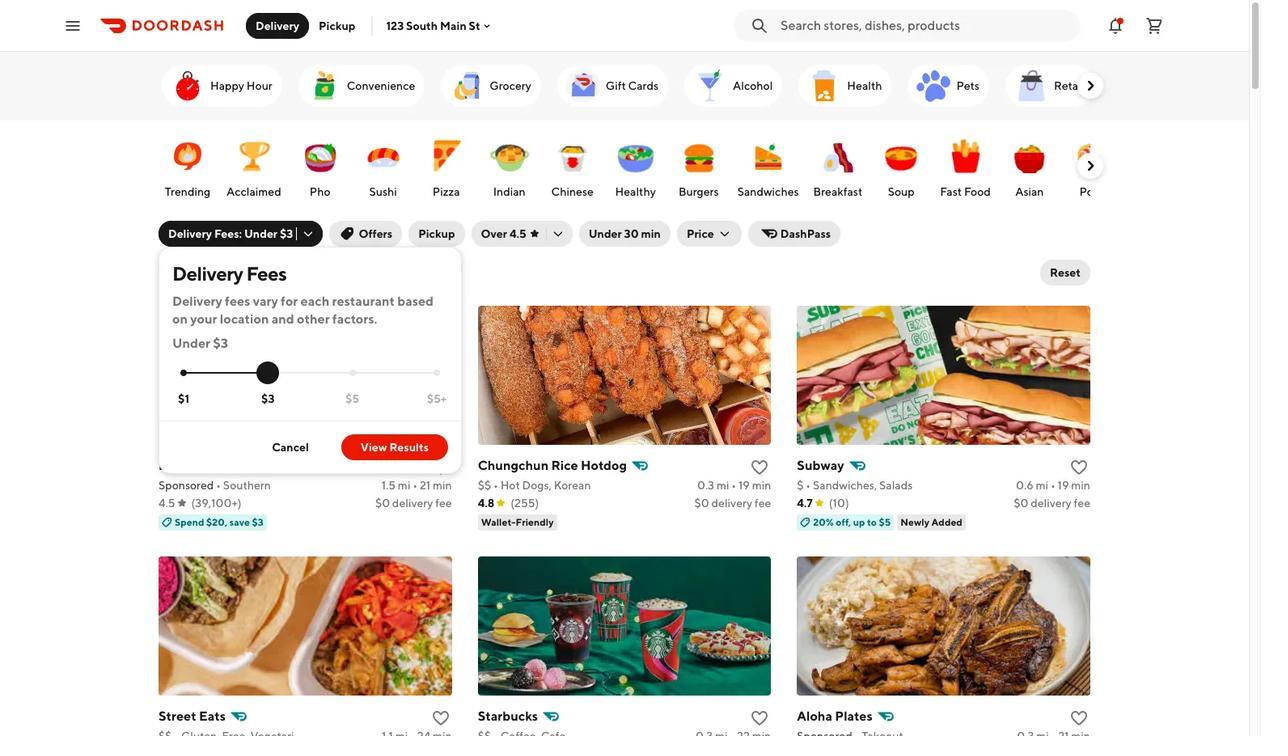 Task type: describe. For each thing, give the bounding box(es) containing it.
open menu image
[[63, 16, 83, 35]]

$5+
[[427, 392, 447, 405]]

wallet-
[[481, 516, 516, 528]]

happy
[[210, 79, 244, 92]]

click to add this store to your saved list image for starbucks
[[751, 709, 770, 728]]

vary
[[253, 294, 278, 309]]

ezell's famous chicken
[[159, 458, 300, 473]]

delivery button
[[246, 13, 309, 38]]

famous
[[200, 458, 248, 473]]

view results
[[361, 441, 429, 454]]

3 fee from the left
[[1074, 497, 1091, 510]]

street eats
[[159, 709, 226, 724]]

st
[[469, 19, 481, 32]]

aloha plates link
[[797, 706, 1091, 736]]

korean
[[554, 479, 591, 492]]

dashpass button
[[748, 221, 841, 247]]

fast
[[941, 185, 962, 198]]

reset button
[[1041, 260, 1091, 286]]

starbucks link
[[478, 706, 772, 736]]

southern
[[223, 479, 271, 492]]

trending link
[[160, 129, 215, 203]]

$5 stars and over image
[[349, 370, 356, 377]]

delivery for delivery fees
[[172, 262, 243, 285]]

factors.
[[332, 312, 378, 327]]

dogs,
[[523, 479, 552, 492]]

under for under 30 min
[[589, 227, 622, 240]]

food
[[965, 185, 991, 198]]

123 south main st
[[386, 19, 481, 32]]

hotdog
[[581, 458, 627, 473]]

pets image
[[915, 66, 954, 105]]

south
[[406, 19, 438, 32]]

alcohol
[[733, 79, 773, 92]]

Store search: begin typing to search for stores available on DoorDash text field
[[781, 17, 1071, 34]]

spend $20, save $3
[[175, 516, 264, 528]]

to
[[868, 516, 877, 528]]

0 horizontal spatial 4.5
[[159, 497, 175, 510]]

0.3
[[698, 479, 715, 492]]

over 4.5
[[481, 227, 527, 240]]

sushi
[[369, 185, 397, 198]]

sandwiches,
[[813, 479, 878, 492]]

acclaimed link
[[223, 129, 285, 203]]

fees
[[246, 262, 287, 285]]

4 • from the left
[[732, 479, 737, 492]]

spend
[[175, 516, 204, 528]]

alcohol link
[[685, 65, 783, 107]]

happy hour image
[[168, 66, 207, 105]]

friendly
[[516, 516, 554, 528]]

fast food
[[941, 185, 991, 198]]

click to add this store to your saved list image for aloha plates
[[1070, 709, 1089, 728]]

fee for hotdog
[[755, 497, 772, 510]]

mi for chicken
[[398, 479, 411, 492]]

1 • from the left
[[216, 479, 221, 492]]

pets
[[957, 79, 980, 92]]

fee for chicken
[[436, 497, 452, 510]]

newly added
[[901, 516, 963, 528]]

$3 down your
[[213, 336, 228, 351]]

click to add this store to your saved list image for ezell's famous chicken
[[431, 458, 451, 478]]

chicken
[[250, 458, 300, 473]]

grocery image
[[448, 66, 487, 105]]

convenience
[[347, 79, 415, 92]]

breakfast
[[814, 185, 863, 198]]

$5+ stars and over image
[[434, 370, 440, 377]]

delivery fees
[[172, 262, 287, 285]]

chinese
[[552, 185, 594, 198]]

pickup for top the pickup button
[[319, 19, 356, 32]]

your
[[190, 312, 217, 327]]

(39,100+)
[[191, 497, 242, 510]]

$​0 for hotdog
[[695, 497, 710, 510]]

4.8
[[478, 497, 495, 510]]

1.5 mi • 21 min
[[382, 479, 452, 492]]

min for ezell's famous chicken
[[433, 479, 452, 492]]

wallet-friendly
[[481, 516, 554, 528]]

cancel
[[272, 441, 309, 454]]

3 $​0 delivery fee from the left
[[1014, 497, 1091, 510]]

on
[[172, 312, 188, 327]]

20% off, up to $5
[[814, 516, 891, 528]]

gift cards
[[606, 79, 659, 92]]

plates
[[835, 709, 873, 724]]

burgers
[[679, 185, 719, 198]]

offers
[[359, 227, 393, 240]]

subway
[[797, 458, 845, 473]]

gift cards image
[[564, 66, 603, 105]]

6 • from the left
[[1051, 479, 1056, 492]]

reset
[[1051, 266, 1081, 279]]

(255)
[[511, 497, 539, 510]]

30
[[624, 227, 639, 240]]

3 • from the left
[[494, 479, 498, 492]]

0 vertical spatial $5
[[346, 392, 360, 405]]

aloha plates
[[797, 709, 873, 724]]

each
[[301, 294, 330, 309]]

123
[[386, 19, 404, 32]]

3 delivery from the left
[[1031, 497, 1072, 510]]

$​0 delivery fee for chicken
[[375, 497, 452, 510]]

0 items, open order cart image
[[1145, 16, 1165, 35]]

off,
[[836, 516, 852, 528]]

location
[[220, 312, 269, 327]]

alcohol image
[[691, 66, 730, 105]]

under 30 min
[[589, 227, 661, 240]]

$20,
[[206, 516, 228, 528]]

view
[[361, 441, 387, 454]]

21
[[420, 479, 431, 492]]

4.5 inside button
[[510, 227, 527, 240]]

$3 up fees
[[280, 227, 293, 240]]

20%
[[814, 516, 834, 528]]

$1
[[178, 392, 189, 405]]

health image
[[806, 66, 844, 105]]

min for chungchun rice hotdog
[[752, 479, 772, 492]]

added
[[932, 516, 963, 528]]

indian
[[493, 185, 526, 198]]

sandwiches
[[738, 185, 799, 198]]

3 $​0 from the left
[[1014, 497, 1029, 510]]

1 horizontal spatial under
[[244, 227, 278, 240]]

cards
[[628, 79, 659, 92]]

123 south main st button
[[386, 19, 493, 32]]

$ • sandwiches, salads
[[797, 479, 913, 492]]



Task type: locate. For each thing, give the bounding box(es) containing it.
1 next button of carousel image from the top
[[1083, 78, 1099, 94]]

2 horizontal spatial mi
[[1036, 479, 1049, 492]]

2 $​0 from the left
[[695, 497, 710, 510]]

pickup for the rightmost the pickup button
[[419, 227, 455, 240]]

1 horizontal spatial pickup button
[[409, 221, 465, 247]]

1 $​0 from the left
[[375, 497, 390, 510]]

$$
[[478, 479, 491, 492]]

delivery down "0.3 mi • 19 min"
[[712, 497, 753, 510]]

1 horizontal spatial $​0
[[695, 497, 710, 510]]

min right 0.6
[[1072, 479, 1091, 492]]

1 vertical spatial pickup button
[[409, 221, 465, 247]]

pickup button down 'pizza'
[[409, 221, 465, 247]]

retail image
[[1012, 66, 1051, 105]]

min right 21
[[433, 479, 452, 492]]

newly
[[901, 516, 930, 528]]

2 delivery from the left
[[712, 497, 753, 510]]

1 $​0 delivery fee from the left
[[375, 497, 452, 510]]

delivery for hotdog
[[712, 497, 753, 510]]

delivery up fees
[[172, 262, 243, 285]]

0 horizontal spatial mi
[[398, 479, 411, 492]]

1 fee from the left
[[436, 497, 452, 510]]

up
[[854, 516, 866, 528]]

retail
[[1054, 79, 1085, 92]]

retail link
[[1006, 65, 1095, 107]]

0 horizontal spatial pickup
[[319, 19, 356, 32]]

4.7
[[797, 497, 813, 510]]

1 horizontal spatial 4.5
[[510, 227, 527, 240]]

1 click to add this store to your saved list image from the left
[[751, 709, 770, 728]]

pickup down 'pizza'
[[419, 227, 455, 240]]

• right the 0.3
[[732, 479, 737, 492]]

offers button
[[330, 221, 402, 247]]

click to add this store to your saved list image left starbucks
[[431, 709, 451, 728]]

fee down "0.3 mi • 19 min"
[[755, 497, 772, 510]]

2 horizontal spatial fee
[[1074, 497, 1091, 510]]

1 horizontal spatial pickup
[[419, 227, 455, 240]]

convenience image
[[305, 66, 344, 105]]

street
[[159, 709, 196, 724]]

hour
[[247, 79, 273, 92]]

salads
[[880, 479, 913, 492]]

fee
[[436, 497, 452, 510], [755, 497, 772, 510], [1074, 497, 1091, 510]]

19 right the 0.3
[[739, 479, 750, 492]]

happy hour
[[210, 79, 273, 92]]

delivery left fees:
[[168, 227, 212, 240]]

0 horizontal spatial $5
[[346, 392, 360, 405]]

click to add this store to your saved list image for subway
[[1070, 458, 1089, 478]]

1 horizontal spatial $​0 delivery fee
[[695, 497, 772, 510]]

• right $
[[806, 479, 811, 492]]

$​0 down the 0.3
[[695, 497, 710, 510]]

0 horizontal spatial under
[[172, 336, 210, 351]]

delivery for delivery
[[256, 19, 299, 32]]

2 horizontal spatial delivery
[[1031, 497, 1072, 510]]

$​0 down 0.6
[[1014, 497, 1029, 510]]

0 horizontal spatial fee
[[436, 497, 452, 510]]

4.5 right over
[[510, 227, 527, 240]]

delivery down 1.5 mi • 21 min
[[392, 497, 433, 510]]

1 horizontal spatial delivery
[[712, 497, 753, 510]]

pickup button left 123
[[309, 13, 365, 38]]

delivery inside delivery fees vary for each restaurant based on your location and other factors.
[[172, 294, 222, 309]]

1 19 from the left
[[739, 479, 750, 492]]

$​0 delivery fee down "0.6 mi • 19 min"
[[1014, 497, 1091, 510]]

and
[[272, 312, 294, 327]]

2 horizontal spatial $​0 delivery fee
[[1014, 497, 1091, 510]]

soup
[[888, 185, 915, 198]]

sponsored
[[159, 479, 214, 492]]

0 vertical spatial pickup
[[319, 19, 356, 32]]

under $3
[[172, 336, 228, 351]]

2 $​0 delivery fee from the left
[[695, 497, 772, 510]]

click to add this store to your saved list image
[[431, 458, 451, 478], [751, 458, 770, 478], [1070, 458, 1089, 478], [431, 709, 451, 728]]

click to add this store to your saved list image for chungchun rice hotdog
[[751, 458, 770, 478]]

(10)
[[829, 497, 850, 510]]

under right fees:
[[244, 227, 278, 240]]

health link
[[799, 65, 892, 107]]

rice
[[552, 458, 578, 473]]

1 vertical spatial $5
[[879, 516, 891, 528]]

1 mi from the left
[[398, 479, 411, 492]]

•
[[216, 479, 221, 492], [413, 479, 418, 492], [494, 479, 498, 492], [732, 479, 737, 492], [806, 479, 811, 492], [1051, 479, 1056, 492]]

min right 30
[[641, 227, 661, 240]]

4.5
[[510, 227, 527, 240], [159, 497, 175, 510]]

19
[[739, 479, 750, 492], [1058, 479, 1070, 492]]

$$ • hot dogs, korean
[[478, 479, 591, 492]]

mi for hotdog
[[717, 479, 730, 492]]

hot
[[501, 479, 520, 492]]

2 mi from the left
[[717, 479, 730, 492]]

gift cards link
[[557, 65, 669, 107]]

grocery link
[[441, 65, 541, 107]]

mi right the 0.3
[[717, 479, 730, 492]]

delivery fees vary for each restaurant based on your location and other factors.
[[172, 294, 434, 327]]

delivery up the hour
[[256, 19, 299, 32]]

0 horizontal spatial delivery
[[392, 497, 433, 510]]

over 4.5 button
[[471, 221, 573, 247]]

starbucks
[[478, 709, 538, 724]]

asian
[[1016, 185, 1044, 198]]

delivery fees: under $3
[[168, 227, 293, 240]]

$​0 delivery fee for hotdog
[[695, 497, 772, 510]]

happy hour link
[[162, 65, 282, 107]]

$5
[[346, 392, 360, 405], [879, 516, 891, 528]]

view results button
[[341, 435, 448, 461]]

2 fee from the left
[[755, 497, 772, 510]]

notification bell image
[[1106, 16, 1126, 35]]

5 • from the left
[[806, 479, 811, 492]]

next button of carousel image
[[1083, 78, 1099, 94], [1083, 158, 1099, 174]]

$3 up cancel button on the left bottom of the page
[[261, 392, 275, 405]]

0 vertical spatial 4.5
[[510, 227, 527, 240]]

health
[[848, 79, 883, 92]]

delivery for delivery fees vary for each restaurant based on your location and other factors.
[[172, 294, 222, 309]]

grocery
[[490, 79, 532, 92]]

next button of carousel image up the poke
[[1083, 158, 1099, 174]]

delivery
[[392, 497, 433, 510], [712, 497, 753, 510], [1031, 497, 1072, 510]]

0 horizontal spatial click to add this store to your saved list image
[[751, 709, 770, 728]]

1 horizontal spatial $5
[[879, 516, 891, 528]]

trending
[[165, 185, 211, 198]]

$3
[[280, 227, 293, 240], [213, 336, 228, 351], [261, 392, 275, 405], [252, 516, 264, 528]]

pickup
[[319, 19, 356, 32], [419, 227, 455, 240]]

• up (39,100+)
[[216, 479, 221, 492]]

1 horizontal spatial mi
[[717, 479, 730, 492]]

poke
[[1080, 185, 1106, 198]]

results
[[191, 263, 242, 282]]

2 click to add this store to your saved list image from the left
[[1070, 709, 1089, 728]]

other
[[297, 312, 330, 327]]

under down on
[[172, 336, 210, 351]]

under inside button
[[589, 227, 622, 240]]

under for under $3
[[172, 336, 210, 351]]

0 vertical spatial pickup button
[[309, 13, 365, 38]]

1 horizontal spatial click to add this store to your saved list image
[[1070, 709, 1089, 728]]

delivery up your
[[172, 294, 222, 309]]

1191 results
[[159, 263, 242, 282]]

19 for chungchun rice hotdog
[[739, 479, 750, 492]]

1 delivery from the left
[[392, 497, 433, 510]]

2 horizontal spatial under
[[589, 227, 622, 240]]

price
[[687, 227, 714, 240]]

• right the $$
[[494, 479, 498, 492]]

1 horizontal spatial fee
[[755, 497, 772, 510]]

1 vertical spatial next button of carousel image
[[1083, 158, 1099, 174]]

aloha
[[797, 709, 833, 724]]

click to add this store to your saved list image up 1.5 mi • 21 min
[[431, 458, 451, 478]]

chungchun
[[478, 458, 549, 473]]

2 horizontal spatial $​0
[[1014, 497, 1029, 510]]

min for subway
[[1072, 479, 1091, 492]]

click to add this store to your saved list image up "0.6 mi • 19 min"
[[1070, 458, 1089, 478]]

$
[[797, 479, 804, 492]]

$3 right "save"
[[252, 516, 264, 528]]

delivery down "0.6 mi • 19 min"
[[1031, 497, 1072, 510]]

• left 21
[[413, 479, 418, 492]]

1 vertical spatial pickup
[[419, 227, 455, 240]]

cancel button
[[253, 435, 328, 461]]

pickup left 123
[[319, 19, 356, 32]]

19 for subway
[[1058, 479, 1070, 492]]

2 • from the left
[[413, 479, 418, 492]]

fee down 1.5 mi • 21 min
[[436, 497, 452, 510]]

mi right 0.6
[[1036, 479, 1049, 492]]

0 horizontal spatial $​0
[[375, 497, 390, 510]]

$​0 delivery fee down 1.5 mi • 21 min
[[375, 497, 452, 510]]

delivery for delivery fees: under $3
[[168, 227, 212, 240]]

ezell's
[[159, 458, 198, 473]]

0 horizontal spatial $​0 delivery fee
[[375, 497, 452, 510]]

fees
[[225, 294, 250, 309]]

4.5 down sponsored
[[159, 497, 175, 510]]

mi right 1.5
[[398, 479, 411, 492]]

click to add this store to your saved list image
[[751, 709, 770, 728], [1070, 709, 1089, 728]]

under 30 min button
[[579, 221, 671, 247]]

0 horizontal spatial pickup button
[[309, 13, 365, 38]]

pho
[[310, 185, 331, 198]]

0.6 mi • 19 min
[[1017, 479, 1091, 492]]

pickup button
[[309, 13, 365, 38], [409, 221, 465, 247]]

0.3 mi • 19 min
[[698, 479, 772, 492]]

19 right 0.6
[[1058, 479, 1070, 492]]

0 vertical spatial next button of carousel image
[[1083, 78, 1099, 94]]

1 horizontal spatial 19
[[1058, 479, 1070, 492]]

$5 right to
[[879, 516, 891, 528]]

click to add this store to your saved list image up "0.3 mi • 19 min"
[[751, 458, 770, 478]]

convenience link
[[298, 65, 425, 107]]

restaurant
[[332, 294, 395, 309]]

results
[[390, 441, 429, 454]]

chungchun rice hotdog
[[478, 458, 627, 473]]

next button of carousel image right retail icon
[[1083, 78, 1099, 94]]

min left $
[[752, 479, 772, 492]]

sponsored • southern
[[159, 479, 271, 492]]

under left 30
[[589, 227, 622, 240]]

$1 stars and over image
[[180, 370, 187, 377]]

fee down "0.6 mi • 19 min"
[[1074, 497, 1091, 510]]

0 horizontal spatial 19
[[739, 479, 750, 492]]

gift
[[606, 79, 626, 92]]

$​0 down 1.5
[[375, 497, 390, 510]]

1 vertical spatial 4.5
[[159, 497, 175, 510]]

click to add this store to your saved list image for street eats
[[431, 709, 451, 728]]

delivery inside button
[[256, 19, 299, 32]]

3 mi from the left
[[1036, 479, 1049, 492]]

based
[[398, 294, 434, 309]]

for
[[281, 294, 298, 309]]

$​0 delivery fee down "0.3 mi • 19 min"
[[695, 497, 772, 510]]

2 next button of carousel image from the top
[[1083, 158, 1099, 174]]

min inside button
[[641, 227, 661, 240]]

delivery for chicken
[[392, 497, 433, 510]]

2 19 from the left
[[1058, 479, 1070, 492]]

• right 0.6
[[1051, 479, 1056, 492]]

$​0 for chicken
[[375, 497, 390, 510]]

$5 down "$5 stars and over" image in the bottom left of the page
[[346, 392, 360, 405]]



Task type: vqa. For each thing, say whether or not it's contained in the screenshot.
0.6 MI • 26 MIN • $0 DELIVERY FEE
no



